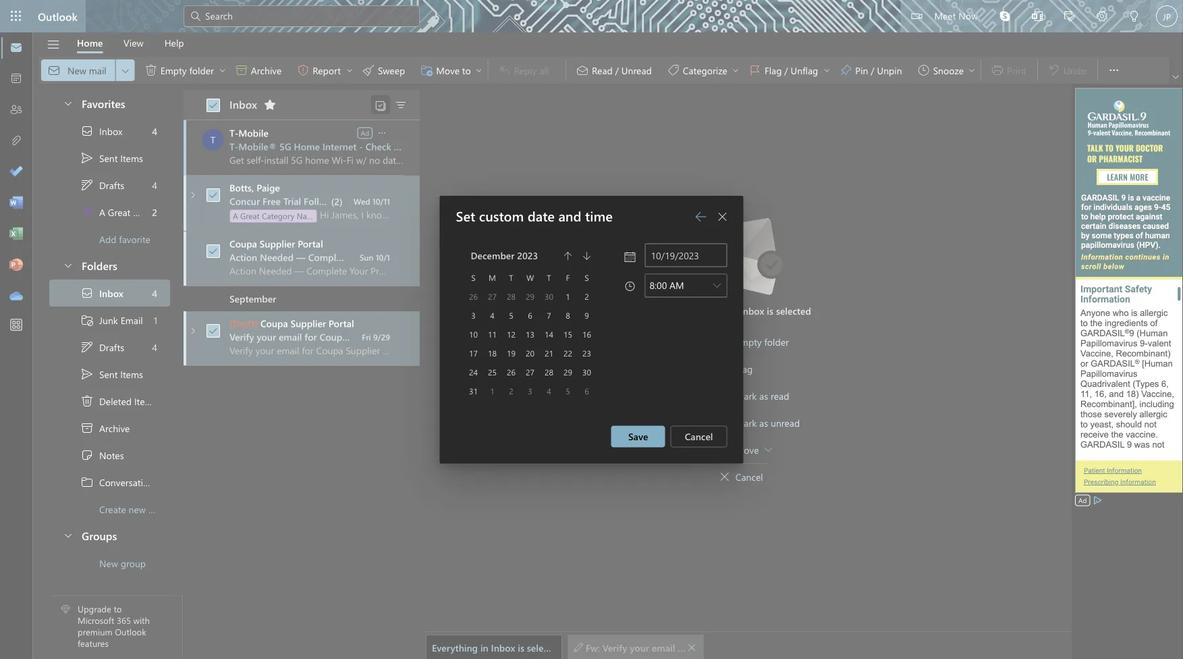 Task type: locate. For each thing, give the bounding box(es) containing it.
2  from the top
[[209, 190, 218, 200]]

 tree item
[[49, 172, 170, 199], [49, 334, 170, 361]]

29 down wednesday element
[[526, 291, 535, 301]]

inbox inside button
[[491, 641, 516, 654]]

1  tree item from the top
[[49, 118, 170, 145]]

ad left set your advertising preferences icon
[[1079, 496, 1088, 505]]

 left groups
[[63, 530, 74, 541]]

new group tree item
[[49, 550, 170, 577]]

 sent items inside the favorites tree
[[80, 151, 143, 165]]

a
[[233, 210, 238, 221]]

/ inside " pin / unpin"
[[871, 64, 875, 76]]

/
[[616, 64, 619, 76], [871, 64, 875, 76]]

0 horizontal spatial  button
[[687, 638, 697, 657]]

 archive
[[235, 63, 282, 77], [80, 421, 130, 435]]

mark as read button
[[714, 382, 796, 409]]

get up tuesday element
[[502, 251, 517, 263]]

3  from the top
[[63, 530, 74, 541]]

2023 up w
[[518, 249, 539, 262]]

s right friday element
[[585, 272, 589, 282]]

fw:
[[586, 641, 600, 654]]

19 button
[[503, 345, 520, 361]]

30 for the rightmost the 30 button
[[583, 366, 592, 377]]

2
[[334, 195, 340, 208], [152, 206, 157, 218], [585, 291, 589, 301], [509, 385, 514, 396]]

drafts inside the favorites tree
[[99, 179, 124, 191]]

junk
[[99, 314, 118, 326]]

as left "read"
[[760, 389, 769, 402]]

 inbox up junk
[[80, 286, 123, 300]]

1 vertical spatial verify
[[603, 641, 628, 654]]

drafts down  junk email
[[99, 341, 124, 353]]

26 for the top 26 button
[[469, 291, 478, 301]]

 fw: verify your email for coupa supplier portal
[[574, 641, 787, 654]]

1 vertical spatial  sent items
[[80, 367, 143, 381]]

1  from the top
[[80, 178, 94, 192]]

your left 10/1 on the left top of the page
[[353, 251, 372, 263]]

26 button
[[466, 288, 482, 304], [503, 364, 520, 380]]

inbox heading
[[223, 94, 281, 115]]

16
[[583, 328, 592, 339]]

0 vertical spatial home
[[77, 36, 103, 49]]

 for 
[[80, 178, 94, 192]]

with
[[133, 614, 150, 626]]

4 button
[[485, 307, 501, 323], [541, 382, 558, 399]]

cancel button
[[671, 426, 728, 447]]

to right upgrade
[[114, 603, 122, 615]]

4
[[152, 125, 157, 137], [152, 179, 157, 191], [152, 287, 157, 299], [490, 309, 495, 320], [152, 341, 157, 353], [547, 385, 552, 396]]

sent up  'tree item'
[[99, 368, 118, 380]]

3 for top 3 button
[[472, 309, 476, 320]]

t- right t mobile 'image'
[[230, 127, 239, 139]]

28 down tuesday element
[[507, 291, 516, 301]]

0 vertical spatial 28
[[507, 291, 516, 301]]

 button left groups
[[56, 523, 79, 548]]

t right m at the left top of the page
[[509, 272, 514, 282]]

 inbox down the favorites
[[80, 124, 122, 138]]

 button left folders
[[56, 253, 79, 278]]

2 horizontal spatial 1
[[566, 291, 571, 301]]

1 horizontal spatial 2023
[[518, 249, 539, 262]]

as left unread
[[760, 416, 769, 429]]

your right check
[[394, 140, 413, 153]]

3 down the 20 button
[[528, 385, 533, 396]]

ad up -
[[361, 128, 369, 137]]

supplier
[[260, 237, 295, 250], [291, 317, 326, 330], [350, 331, 385, 343], [723, 641, 759, 654]]

17
[[469, 347, 478, 358]]

december 2023 button
[[464, 246, 559, 265]]

 drafts inside tree
[[80, 340, 124, 354]]

date inside heading
[[528, 206, 555, 224]]

tree containing 
[[49, 280, 187, 523]]

27 button down m at the left top of the page
[[485, 288, 501, 304]]

outlook banner
[[0, 0, 1184, 32]]

0 horizontal spatial 30
[[545, 291, 554, 301]]

message list section
[[184, 86, 566, 658]]

2 as from the top
[[760, 416, 769, 429]]

26 button down sunday "element"
[[466, 288, 482, 304]]

friday element
[[559, 268, 578, 287]]

6 for the rightmost 6 button
[[585, 385, 589, 396]]

f
[[566, 272, 570, 282]]


[[263, 98, 277, 111]]

1 vertical spatial  drafts
[[80, 340, 124, 354]]

(
[[331, 195, 334, 208]]

0 vertical spatial 2 button
[[579, 288, 595, 304]]

complete
[[308, 251, 350, 263]]

 inbox inside tree
[[80, 286, 123, 300]]

free
[[263, 195, 281, 207]]

1 vertical spatial 5
[[566, 385, 571, 396]]

folder right "new"
[[148, 503, 173, 515]]

eligibility
[[450, 140, 490, 153]]

concur
[[230, 195, 260, 207]]

 deleted items
[[80, 394, 157, 408]]

 up t mobile 'image'
[[209, 101, 218, 110]]

 drafts for 
[[80, 340, 124, 354]]

9 button
[[579, 307, 595, 323]]

1  sent items from the top
[[80, 151, 143, 165]]

0 horizontal spatial your
[[257, 331, 276, 343]]

2023 inside selected date october 19, 2023
[[456, 287, 476, 300]]

discovered
[[519, 251, 566, 263]]

1 vertical spatial 2023
[[456, 287, 476, 300]]

0 vertical spatial 29 button
[[522, 288, 539, 304]]

mobile
[[239, 127, 269, 139]]

verify down the '[draft]' on the left of the page
[[230, 331, 254, 343]]

1 vertical spatial  archive
[[80, 421, 130, 435]]

1 vertical spatial 30
[[583, 366, 592, 377]]

s inside "element"
[[472, 272, 476, 282]]

items up  deleted items
[[120, 368, 143, 380]]

1 horizontal spatial 
[[235, 63, 248, 77]]

1 vertical spatial  tree item
[[49, 334, 170, 361]]

 button
[[578, 246, 597, 265]]

Select a conversation checkbox
[[203, 240, 230, 262]]

cancel right save button
[[685, 430, 714, 443]]

0 vertical spatial 29
[[526, 291, 535, 301]]

w
[[527, 272, 534, 282]]

24 button
[[466, 364, 482, 380]]

6 button down 23 button
[[579, 382, 595, 399]]

1  tree item from the top
[[49, 172, 170, 199]]

1 vertical spatial select a conversation checkbox
[[203, 320, 230, 342]]

to right profile
[[405, 251, 414, 263]]

mark as read
[[736, 389, 790, 402]]

2  from the top
[[80, 367, 94, 381]]

 for  option associated with verify your email for coupa supplier portal
[[209, 326, 218, 336]]

1 / from the left
[[616, 64, 619, 76]]

archive down deleted
[[99, 422, 130, 434]]

selected date october 19, 2023, today's date october 18, 2023 group
[[456, 237, 605, 415]]

2 drafts from the top
[[99, 341, 124, 353]]

 left action
[[209, 247, 218, 256]]

 inside select a conversation checkbox
[[209, 247, 218, 256]]

0 horizontal spatial outlook
[[38, 9, 78, 23]]

26 right the 25
[[507, 366, 516, 377]]

 inside folders tree item
[[63, 260, 74, 270]]

 sent items for 2nd the '' 'tree item' from the bottom of the set custom date and time application
[[80, 151, 143, 165]]

1 horizontal spatial 1 button
[[560, 288, 576, 304]]

to inside message list everything in inbox is selected list box
[[405, 251, 414, 263]]

1 s from the left
[[472, 272, 476, 282]]

 tree item
[[49, 145, 170, 172], [49, 361, 170, 388]]

0 vertical spatial t-
[[230, 127, 239, 139]]

1 horizontal spatial 28
[[545, 366, 554, 377]]

0 horizontal spatial 3
[[472, 309, 476, 320]]

28 for leftmost the 28 button
[[507, 291, 516, 301]]

1 select a conversation checkbox from the top
[[203, 184, 230, 206]]

items for 2nd the '' 'tree item' from the bottom of the set custom date and time application
[[120, 152, 143, 164]]

is left 
[[518, 641, 525, 654]]

inbox
[[230, 97, 257, 111], [99, 125, 122, 137], [99, 287, 123, 299], [741, 304, 765, 317], [491, 641, 516, 654]]

0 horizontal spatial archive
[[99, 422, 130, 434]]

items for 1st the '' 'tree item' from the bottom of the set custom date and time application
[[120, 368, 143, 380]]

tree inside set custom date and time application
[[49, 280, 187, 523]]

0 horizontal spatial in
[[481, 641, 489, 654]]

10/11
[[373, 196, 390, 207]]

flag button
[[714, 355, 759, 382]]

1  from the top
[[63, 98, 74, 108]]

powerpoint image
[[9, 259, 23, 272]]

/ right pin
[[871, 64, 875, 76]]

 up 
[[80, 421, 94, 435]]

0 horizontal spatial to
[[114, 603, 122, 615]]

[draft]
[[230, 317, 258, 330]]

t down  checkbox
[[210, 133, 216, 146]]

saturday element
[[578, 268, 597, 287]]

28 down 21
[[545, 366, 554, 377]]

s for saturday element
[[585, 272, 589, 282]]

1 vertical spatial 
[[720, 471, 731, 482]]

0 vertical spatial outlook
[[38, 9, 78, 23]]

6
[[528, 309, 533, 320], [585, 385, 589, 396]]

26 down sunday "element"
[[469, 291, 478, 301]]

 drafts up  tree item
[[80, 178, 124, 192]]

1 vertical spatial everything
[[432, 641, 478, 654]]

2  from the top
[[63, 260, 74, 270]]

2  inbox from the top
[[80, 286, 123, 300]]

items inside  deleted items
[[134, 395, 157, 407]]

t- down t-mobile
[[230, 140, 239, 153]]

selected date october 19, 2023
[[456, 237, 491, 300]]

1  from the top
[[209, 101, 218, 110]]

 mark as unread
[[720, 416, 800, 429]]

outlook right premium
[[115, 626, 146, 638]]

29 button
[[522, 288, 539, 304], [560, 364, 576, 380]]

1 vertical spatial for
[[678, 641, 691, 654]]

home button
[[67, 32, 113, 53]]

monday element
[[483, 268, 502, 287]]

1 vertical spatial to
[[114, 603, 122, 615]]

5 button down 22 'button'
[[560, 382, 576, 399]]

set custom date and time heading
[[440, 196, 744, 238]]

1  from the top
[[80, 124, 94, 138]]

1 down 25 button
[[490, 385, 495, 396]]

0 horizontal spatial 6
[[528, 309, 533, 320]]

2  tree item from the top
[[49, 361, 170, 388]]

files image
[[9, 134, 23, 148]]

as inside mark as read button
[[760, 389, 769, 402]]

2  tree item from the top
[[49, 280, 170, 307]]

ad
[[361, 128, 369, 137], [1079, 496, 1088, 505]]

pin
[[856, 64, 869, 76]]

5 down 22 'button'
[[566, 385, 571, 396]]

and left time
[[559, 206, 582, 224]]

0 horizontal spatial 30 button
[[541, 288, 558, 304]]


[[80, 151, 94, 165], [80, 367, 94, 381]]

groups
[[82, 528, 117, 542]]

home right 5g at the top
[[294, 140, 320, 153]]

paige
[[257, 181, 280, 194]]

0 horizontal spatial 28
[[507, 291, 516, 301]]

 drafts inside the favorites tree
[[80, 178, 124, 192]]

1 get from the left
[[416, 251, 431, 263]]

 button
[[691, 206, 712, 227]]

5
[[509, 309, 514, 320], [566, 385, 571, 396]]

2 vertical spatial items
[[134, 395, 157, 407]]

archive inside move & delete group
[[251, 64, 282, 76]]

28 button down tuesday element
[[503, 288, 520, 304]]

1 button
[[560, 288, 576, 304], [485, 382, 501, 399]]

0 horizontal spatial 5 button
[[503, 307, 520, 323]]

1 vertical spatial 1
[[154, 314, 157, 326]]

0 vertical spatial and
[[559, 206, 582, 224]]

tab list
[[67, 32, 195, 53]]

1 horizontal spatial 5
[[566, 385, 571, 396]]

outlook up the 
[[38, 9, 78, 23]]

0 vertical spatial 27 button
[[485, 288, 501, 304]]

everything inside button
[[432, 641, 478, 654]]

archive
[[251, 64, 282, 76], [99, 422, 130, 434]]

is inside button
[[518, 641, 525, 654]]

0 horizontal spatial 27 button
[[485, 288, 501, 304]]

mark inside button
[[736, 389, 757, 402]]

 tree item down junk
[[49, 334, 170, 361]]

1 vertical spatial  button
[[56, 253, 79, 278]]

 button
[[712, 206, 734, 227], [687, 638, 697, 657]]

sent
[[99, 152, 118, 164], [99, 368, 118, 380]]

/ inside  read / unread
[[616, 64, 619, 76]]

 inside the favorites tree
[[80, 124, 94, 138]]

/ for 
[[616, 64, 619, 76]]

1 horizontal spatial is
[[767, 304, 774, 317]]

 archive up  notes
[[80, 421, 130, 435]]

1 horizontal spatial email
[[652, 641, 676, 654]]

4 button down 21
[[541, 382, 558, 399]]

 tree item
[[49, 469, 187, 496]]

december
[[471, 249, 515, 262]]

0 vertical spatial cancel
[[685, 430, 714, 443]]

1 horizontal spatial 3
[[528, 385, 533, 396]]

1 drafts from the top
[[99, 179, 124, 191]]

reading pane main content
[[421, 84, 1072, 659]]

4  from the top
[[209, 326, 218, 336]]

profile
[[374, 251, 402, 263]]

Select a conversation checkbox
[[203, 184, 230, 206], [203, 320, 230, 342]]

your inside reading pane main content
[[630, 641, 650, 654]]

1 vertical spatial 
[[80, 340, 94, 354]]

 tree item up 
[[49, 172, 170, 199]]

 tree item
[[49, 307, 170, 334]]

1 horizontal spatial selected
[[777, 304, 812, 317]]

empty
[[736, 335, 762, 348]]

23 button
[[579, 345, 595, 361]]

empty folder
[[736, 335, 789, 348]]

2 t- from the top
[[230, 140, 239, 153]]

selected
[[456, 237, 491, 250]]

drafts for 
[[99, 341, 124, 353]]

 up '' on the bottom of the page
[[80, 367, 94, 381]]

27
[[488, 291, 497, 301], [526, 366, 535, 377]]

 left botts,
[[209, 190, 218, 200]]

2 horizontal spatial t
[[547, 272, 552, 282]]

meet now
[[935, 9, 979, 22]]

 archive up inbox  on the left top
[[235, 63, 282, 77]]

30 button down 23 button
[[579, 364, 595, 380]]

2 button right 31
[[503, 382, 520, 399]]

0 vertical spatial 3
[[472, 309, 476, 320]]

sent down favorites tree item
[[99, 152, 118, 164]]

select a conversation checkbox for concur free trial follow-up
[[203, 184, 230, 206]]

4 button up 11
[[485, 307, 501, 323]]

2 mark from the top
[[736, 416, 757, 429]]

2 s from the left
[[585, 272, 589, 282]]

1 sent from the top
[[99, 152, 118, 164]]

portal inside reading pane main content
[[761, 641, 787, 654]]

27 down the 20 button
[[526, 366, 535, 377]]

2 / from the left
[[871, 64, 875, 76]]

0 vertical spatial as
[[760, 389, 769, 402]]

 inside the favorites tree
[[80, 178, 94, 192]]

3  button from the top
[[56, 523, 79, 548]]

drafts up  tree item
[[99, 179, 124, 191]]

selected inside button
[[527, 641, 562, 654]]

21 button
[[541, 345, 558, 361]]

5 up 12 "button"
[[509, 309, 514, 320]]

3  from the top
[[209, 247, 218, 256]]

verify
[[230, 331, 254, 343], [603, 641, 628, 654]]

0 horizontal spatial 1
[[154, 314, 157, 326]]

0 horizontal spatial  archive
[[80, 421, 130, 435]]

mark
[[736, 389, 757, 402], [736, 416, 757, 429]]

excel image
[[9, 228, 23, 241]]

cancel inside button
[[685, 430, 714, 443]]

 cancel
[[720, 470, 764, 483]]

drafts inside tree
[[99, 341, 124, 353]]

and inside heading
[[559, 206, 582, 224]]

10/1
[[376, 252, 390, 263]]

1 horizontal spatial 30 button
[[579, 364, 595, 380]]

2  drafts from the top
[[80, 340, 124, 354]]

 button for folders
[[56, 253, 79, 278]]

drafts for 
[[99, 179, 124, 191]]

1 horizontal spatial your
[[630, 641, 650, 654]]

 up 
[[80, 178, 94, 192]]

folder right empty
[[765, 335, 789, 348]]

0 vertical spatial date
[[528, 206, 555, 224]]

 button inside "groups" tree item
[[56, 523, 79, 548]]

 inside set custom date and time "document"
[[718, 211, 728, 222]]

s right 19,
[[472, 272, 476, 282]]

your right fw:
[[630, 641, 650, 654]]

2 select a conversation checkbox from the top
[[203, 320, 230, 342]]

 inside move & delete group
[[235, 63, 248, 77]]

3 for bottommost 3 button
[[528, 385, 533, 396]]

selected
[[777, 304, 812, 317], [527, 641, 562, 654]]

16 button
[[579, 326, 595, 342]]

in inside button
[[481, 641, 489, 654]]

0 vertical spatial 
[[80, 151, 94, 165]]

0 vertical spatial email
[[279, 331, 302, 343]]

 inside favorites tree item
[[63, 98, 74, 108]]

items for  'tree item'
[[134, 395, 157, 407]]

wed
[[354, 196, 370, 207]]

 sent items inside tree
[[80, 367, 143, 381]]

1  button from the top
[[56, 90, 79, 115]]

 inside "groups" tree item
[[63, 530, 74, 541]]

1 horizontal spatial 26
[[507, 366, 516, 377]]

1 horizontal spatial everything in inbox is selected
[[682, 304, 812, 317]]

items right deleted
[[134, 395, 157, 407]]

1  drafts from the top
[[80, 178, 124, 192]]

 inbox
[[80, 124, 122, 138], [80, 286, 123, 300]]

0 horizontal spatial verify
[[230, 331, 254, 343]]

0 vertical spatial  button
[[712, 206, 734, 227]]

 tree item down the favorites
[[49, 118, 170, 145]]

6 button left 7
[[522, 307, 539, 323]]

2 button down saturday element
[[579, 288, 595, 304]]

2  tree item from the top
[[49, 334, 170, 361]]

action
[[230, 251, 257, 263]]

favorites tree
[[49, 85, 170, 253]]

 tree item
[[49, 415, 170, 442]]

 button inside favorites tree item
[[56, 90, 79, 115]]

27 down m at the left top of the page
[[488, 291, 497, 301]]

22 button
[[560, 345, 576, 361]]

1  inbox from the top
[[80, 124, 122, 138]]

verify right fw:
[[603, 641, 628, 654]]

folder inside the create new folder tree item
[[148, 503, 173, 515]]

1 vertical spatial 
[[63, 260, 74, 270]]

tab list containing home
[[67, 32, 195, 53]]

25 button
[[485, 364, 501, 380]]

items inside the favorites tree
[[120, 152, 143, 164]]

0 vertical spatial  sent items
[[80, 151, 143, 165]]

1 horizontal spatial s
[[585, 272, 589, 282]]

1 mark from the top
[[736, 389, 757, 402]]

1 right email on the left of page
[[154, 314, 157, 326]]

set custom date and time dialog
[[0, 0, 1184, 659]]

26 button right the 25
[[503, 364, 520, 380]]


[[46, 37, 60, 52]]

verify inside message list everything in inbox is selected list box
[[230, 331, 254, 343]]

outlook inside banner
[[38, 9, 78, 23]]

0 vertical spatial  drafts
[[80, 178, 124, 192]]

unread
[[622, 64, 652, 76]]

0 vertical spatial items
[[120, 152, 143, 164]]


[[80, 178, 94, 192], [80, 340, 94, 354]]

2  button from the top
[[56, 253, 79, 278]]

0 vertical spatial 
[[718, 211, 728, 222]]

2 vertical spatial 1
[[490, 385, 495, 396]]

create new folder tree item
[[49, 496, 173, 523]]

12 button
[[503, 326, 520, 342]]

1 horizontal spatial ad
[[1079, 496, 1088, 505]]

4 down  tree item
[[152, 341, 157, 353]]

 button inside folders tree item
[[56, 253, 79, 278]]

 tree item for 
[[49, 334, 170, 361]]


[[80, 475, 94, 489]]

1 t- from the top
[[230, 127, 239, 139]]

 tree item
[[49, 199, 170, 226]]

1 vertical spatial as
[[760, 416, 769, 429]]

6 left 7
[[528, 309, 533, 320]]

 tree item up deleted
[[49, 361, 170, 388]]

1 vertical spatial drafts
[[99, 341, 124, 353]]

 left the favorites
[[63, 98, 74, 108]]

1 vertical spatial 
[[80, 286, 94, 300]]

 drafts down junk
[[80, 340, 124, 354]]

0 vertical spatial 
[[80, 124, 94, 138]]

 tree item
[[49, 118, 170, 145], [49, 280, 170, 307]]

1 vertical spatial 29
[[564, 366, 573, 377]]

25
[[488, 366, 497, 377]]

selected up empty folder
[[777, 304, 812, 317]]

1 as from the top
[[760, 389, 769, 402]]

0 vertical spatial 27
[[488, 291, 497, 301]]

 for groups
[[63, 530, 74, 541]]

1 vertical spatial 6 button
[[579, 382, 595, 399]]


[[394, 99, 408, 112]]

30 down 23 button
[[583, 366, 592, 377]]

1  from the top
[[80, 151, 94, 165]]

t right wednesday element
[[547, 272, 552, 282]]

27 button
[[485, 288, 501, 304], [522, 364, 539, 380]]

your inside message list everything in inbox is selected list box
[[257, 331, 276, 343]]

tab list inside set custom date and time application
[[67, 32, 195, 53]]

Select a date text field
[[646, 244, 727, 266]]

0 vertical spatial 1 button
[[560, 288, 576, 304]]

selected left 
[[527, 641, 562, 654]]

archive up 
[[251, 64, 282, 76]]

for inside message list everything in inbox is selected list box
[[305, 331, 317, 343]]

2023 inside button
[[518, 249, 539, 262]]

everything
[[682, 304, 727, 317], [432, 641, 478, 654]]

18 button
[[485, 345, 501, 361]]

3 button
[[466, 307, 482, 323], [522, 382, 539, 399]]

 up inbox  on the left top
[[235, 63, 248, 77]]

/ right read
[[616, 64, 619, 76]]

 inside  checkbox
[[209, 101, 218, 110]]

17 button
[[466, 345, 482, 361]]

5 button up 12 "button"
[[503, 307, 520, 323]]

 tree item down favorites tree item
[[49, 145, 170, 172]]

2  from the top
[[80, 340, 94, 354]]

1 vertical spatial  inbox
[[80, 286, 123, 300]]

0 vertical spatial folder
[[765, 335, 789, 348]]

sweep
[[378, 64, 405, 76]]

 archive inside move & delete group
[[235, 63, 282, 77]]

tree
[[49, 280, 187, 523]]

1 vertical spatial your
[[353, 251, 372, 263]]

items
[[120, 152, 143, 164], [120, 368, 143, 380], [134, 395, 157, 407]]

your
[[394, 140, 413, 153], [353, 251, 372, 263]]


[[840, 63, 853, 77]]

 for favorites
[[63, 98, 74, 108]]

1 horizontal spatial 6 button
[[579, 382, 595, 399]]

29 down 22 'button'
[[564, 366, 573, 377]]

 up 
[[80, 151, 94, 165]]

1 up 8
[[566, 291, 571, 301]]

flag
[[736, 362, 753, 375]]

 down the favorites
[[80, 124, 94, 138]]

 tree item up junk
[[49, 280, 170, 307]]

0 horizontal spatial 4 button
[[485, 307, 501, 323]]

0 vertical spatial everything in inbox is selected
[[682, 304, 812, 317]]

29 button down wednesday element
[[522, 288, 539, 304]]

0 vertical spatial to
[[405, 251, 414, 263]]

28 button down 21
[[541, 364, 558, 380]]

0 vertical spatial drafts
[[99, 179, 124, 191]]

0 vertical spatial  tree item
[[49, 145, 170, 172]]

2  sent items from the top
[[80, 367, 143, 381]]

1 vertical spatial selected
[[527, 641, 562, 654]]

outlook inside upgrade to microsoft 365 with premium outlook features
[[115, 626, 146, 638]]



Task type: vqa. For each thing, say whether or not it's contained in the screenshot.
23
yes



Task type: describe. For each thing, give the bounding box(es) containing it.
0 horizontal spatial 29 button
[[522, 288, 539, 304]]

4 down favorites tree item
[[152, 125, 157, 137]]

1 inside  tree item
[[154, 314, 157, 326]]

internet
[[323, 140, 357, 153]]

0 horizontal spatial 28 button
[[503, 288, 520, 304]]

/ for 
[[871, 64, 875, 76]]

18
[[488, 347, 497, 358]]

 sweep
[[362, 63, 405, 77]]

8 button
[[560, 307, 576, 323]]

 inbox inside the favorites tree
[[80, 124, 122, 138]]


[[912, 11, 923, 22]]

1 horizontal spatial 4 button
[[541, 382, 558, 399]]

archive inside  tree item
[[99, 422, 130, 434]]

4 down 21
[[547, 385, 552, 396]]

2  from the top
[[80, 286, 94, 300]]

1 horizontal spatial 26 button
[[503, 364, 520, 380]]

features
[[78, 637, 109, 649]]


[[576, 63, 590, 77]]

action needed — complete your profile to get paid faster and get discovered
[[230, 251, 566, 263]]

upgrade to microsoft 365 with premium outlook features
[[78, 603, 150, 649]]

6 for top 6 button
[[528, 309, 533, 320]]

10
[[469, 328, 478, 339]]

5 for '5' button to the top
[[509, 309, 514, 320]]

groups tree item
[[49, 523, 170, 550]]

now
[[959, 9, 979, 22]]

t inside 'image'
[[210, 133, 216, 146]]

 archive inside  tree item
[[80, 421, 130, 435]]

 for concur free trial follow-up  option
[[209, 190, 218, 200]]

 pin / unpin
[[840, 63, 903, 77]]

26 for the rightmost 26 button
[[507, 366, 516, 377]]

( 2 )
[[331, 195, 343, 208]]

28 for the rightmost the 28 button
[[545, 366, 554, 377]]

2 sent from the top
[[99, 368, 118, 380]]

follow-
[[304, 195, 336, 207]]

home inside button
[[77, 36, 103, 49]]

s for sunday "element"
[[472, 272, 476, 282]]

everything in inbox is selected inside button
[[432, 641, 562, 654]]

)
[[340, 195, 343, 208]]

4 up 11
[[490, 309, 495, 320]]

 conversation history
[[80, 475, 187, 489]]

 tree item for 
[[49, 172, 170, 199]]

19
[[507, 347, 516, 358]]


[[80, 313, 94, 327]]

thursday element
[[540, 268, 559, 287]]

move & delete group
[[41, 57, 485, 84]]

people image
[[9, 103, 23, 117]]

0 vertical spatial 4 button
[[485, 307, 501, 323]]

31 button
[[466, 382, 482, 399]]

date inside selected date october 19, 2023
[[456, 250, 474, 262]]

t- for mobile
[[230, 127, 239, 139]]

1 horizontal spatial 1
[[490, 385, 495, 396]]

folders tree item
[[49, 253, 170, 280]]

0 horizontal spatial 29
[[526, 291, 535, 301]]

2 vertical spatial 
[[687, 643, 697, 652]]

onedrive image
[[9, 290, 23, 303]]

0 vertical spatial in
[[730, 304, 738, 317]]

0 horizontal spatial 27
[[488, 291, 497, 301]]

 button for favorites
[[56, 90, 79, 115]]

message list everything in inbox is selected list box
[[184, 120, 566, 658]]

mobile®
[[239, 140, 277, 153]]

0 vertical spatial 1
[[566, 291, 571, 301]]

t-mobile® 5g home internet - check your home's eligibility
[[230, 140, 490, 153]]

create new folder
[[99, 503, 173, 515]]


[[80, 448, 94, 462]]


[[362, 63, 376, 77]]

1 vertical spatial 5 button
[[560, 382, 576, 399]]

home inside message list everything in inbox is selected list box
[[294, 140, 320, 153]]

wednesday element
[[521, 268, 540, 287]]

botts,
[[230, 181, 254, 194]]

sunday element
[[464, 268, 483, 287]]

fri
[[362, 332, 371, 342]]

t-mobile
[[230, 127, 269, 139]]

1 horizontal spatial  button
[[712, 206, 734, 227]]

0 vertical spatial selected
[[777, 304, 812, 317]]

needed
[[260, 251, 294, 263]]

word image
[[9, 197, 23, 210]]

meet
[[935, 9, 957, 22]]

inbox 
[[230, 97, 277, 111]]

fri 9/29
[[362, 332, 390, 342]]

ad inside message list everything in inbox is selected list box
[[361, 128, 369, 137]]

custom
[[479, 206, 524, 224]]

sent inside the favorites tree
[[99, 152, 118, 164]]

read
[[592, 64, 613, 76]]

11
[[488, 328, 497, 339]]

set
[[456, 206, 476, 224]]

Select all messages checkbox
[[204, 96, 223, 115]]

 sent items for 1st the '' 'tree item' from the bottom of the set custom date and time application
[[80, 367, 143, 381]]

 button for groups
[[56, 523, 79, 548]]

 button
[[371, 95, 390, 114]]

5 for the bottom '5' button
[[566, 385, 571, 396]]

2 inside message list everything in inbox is selected list box
[[334, 195, 340, 208]]

1 horizontal spatial 2 button
[[579, 288, 595, 304]]

0 vertical spatial 3 button
[[466, 307, 482, 323]]

favorites tree item
[[49, 90, 170, 118]]

t for tuesday element
[[509, 272, 514, 282]]

time
[[586, 206, 613, 224]]

0 vertical spatial 26 button
[[466, 288, 482, 304]]

30 for top the 30 button
[[545, 291, 554, 301]]

verify inside reading pane main content
[[603, 641, 628, 654]]

1 vertical spatial 3 button
[[522, 382, 539, 399]]

0 vertical spatial 5 button
[[503, 307, 520, 323]]

7
[[547, 309, 552, 320]]

to inside upgrade to microsoft 365 with premium outlook features
[[114, 603, 122, 615]]


[[583, 251, 591, 260]]

email
[[121, 314, 143, 326]]

tags group
[[569, 57, 979, 84]]

for inside reading pane main content
[[678, 641, 691, 654]]

 for folders
[[63, 260, 74, 270]]

mail image
[[9, 41, 23, 55]]

great
[[240, 210, 260, 221]]

4 up  tree item
[[152, 179, 157, 191]]

0 horizontal spatial 2 button
[[503, 382, 520, 399]]

group
[[121, 557, 146, 570]]

read
[[771, 389, 790, 402]]

19,
[[456, 275, 468, 287]]

outlook link
[[38, 0, 78, 32]]

inbox inside the favorites tree
[[99, 125, 122, 137]]

set your advertising preferences image
[[1093, 495, 1104, 506]]

 read / unread
[[576, 63, 652, 77]]

and inside message list everything in inbox is selected list box
[[483, 251, 499, 263]]

email inside reading pane main content
[[652, 641, 676, 654]]

0 vertical spatial 6 button
[[522, 307, 539, 323]]

11 button
[[485, 326, 501, 342]]

t mobile image
[[202, 129, 224, 151]]

0 horizontal spatial 1 button
[[485, 382, 501, 399]]

 button
[[40, 33, 67, 56]]

coupa supplier portal
[[230, 237, 323, 250]]

trial
[[284, 195, 301, 207]]

Select a time text field
[[646, 274, 710, 296]]

october
[[456, 262, 489, 275]]

add
[[99, 233, 117, 245]]

faster
[[455, 251, 480, 263]]

sun 10/1
[[360, 252, 390, 263]]

 inside tree
[[80, 367, 94, 381]]

 drafts for 
[[80, 178, 124, 192]]

premium features image
[[61, 605, 70, 614]]

inbox inside inbox 
[[230, 97, 257, 111]]

7 button
[[541, 307, 558, 323]]

set custom date and time application
[[0, 0, 1184, 659]]

 for  checkbox
[[209, 101, 218, 110]]

email inside message list everything in inbox is selected list box
[[279, 331, 302, 343]]

help
[[165, 36, 184, 49]]

1 horizontal spatial 29 button
[[560, 364, 576, 380]]

more apps image
[[9, 319, 23, 332]]

20 button
[[522, 345, 539, 361]]

1 horizontal spatial everything
[[682, 304, 727, 317]]

add favorite tree item
[[49, 226, 170, 253]]

 for select a conversation checkbox at the top
[[209, 247, 218, 256]]

favorites
[[82, 96, 125, 110]]

wed 10/11
[[354, 196, 390, 207]]


[[625, 280, 636, 291]]

unpin
[[878, 64, 903, 76]]

4 up  tree item
[[152, 287, 157, 299]]

t for thursday element
[[547, 272, 552, 282]]

0 horizontal spatial your
[[353, 251, 372, 263]]

empty folder button
[[714, 328, 796, 355]]

calendar image
[[9, 72, 23, 86]]

 inside tree item
[[80, 421, 94, 435]]

conversation
[[99, 476, 154, 488]]

2 inside  tree item
[[152, 206, 157, 218]]

0 vertical spatial 30 button
[[541, 288, 558, 304]]

botts, paige
[[230, 181, 280, 194]]

2 get from the left
[[502, 251, 517, 263]]

31
[[469, 385, 478, 396]]

 button
[[710, 274, 725, 296]]

24
[[469, 366, 478, 377]]

1 horizontal spatial 29
[[564, 366, 573, 377]]

 inside  cancel
[[720, 471, 731, 482]]

tuesday element
[[502, 268, 521, 287]]

premium
[[78, 626, 113, 638]]

0 vertical spatial your
[[394, 140, 413, 153]]

1  tree item from the top
[[49, 145, 170, 172]]

set custom date and time document
[[0, 0, 1184, 659]]

1 horizontal spatial 28 button
[[541, 364, 558, 380]]

select a conversation checkbox for verify your email for coupa supplier portal
[[203, 320, 230, 342]]

 for 
[[80, 340, 94, 354]]

help button
[[154, 32, 194, 53]]

paid
[[434, 251, 452, 263]]

 tree item
[[49, 388, 170, 415]]

 junk email
[[80, 313, 143, 327]]

 inside the favorites tree
[[80, 151, 94, 165]]

coupa inside reading pane main content
[[693, 641, 721, 654]]

supplier inside reading pane main content
[[723, 641, 759, 654]]

-
[[359, 140, 363, 153]]

new group
[[99, 557, 146, 570]]

10 button
[[466, 326, 482, 342]]

folder inside empty folder button
[[765, 335, 789, 348]]

9/29
[[373, 332, 390, 342]]

left-rail-appbar navigation
[[3, 32, 30, 312]]

1 vertical spatial 27 button
[[522, 364, 539, 380]]

cancel inside reading pane main content
[[736, 470, 764, 483]]

t- for mobile®
[[230, 140, 239, 153]]

a great category name
[[233, 210, 318, 221]]

set custom date and time
[[456, 206, 613, 224]]

 tree item
[[49, 442, 170, 469]]

check
[[366, 140, 392, 153]]

 button
[[390, 95, 412, 114]]

to do image
[[9, 165, 23, 179]]

1 vertical spatial 27
[[526, 366, 535, 377]]


[[375, 100, 387, 112]]



